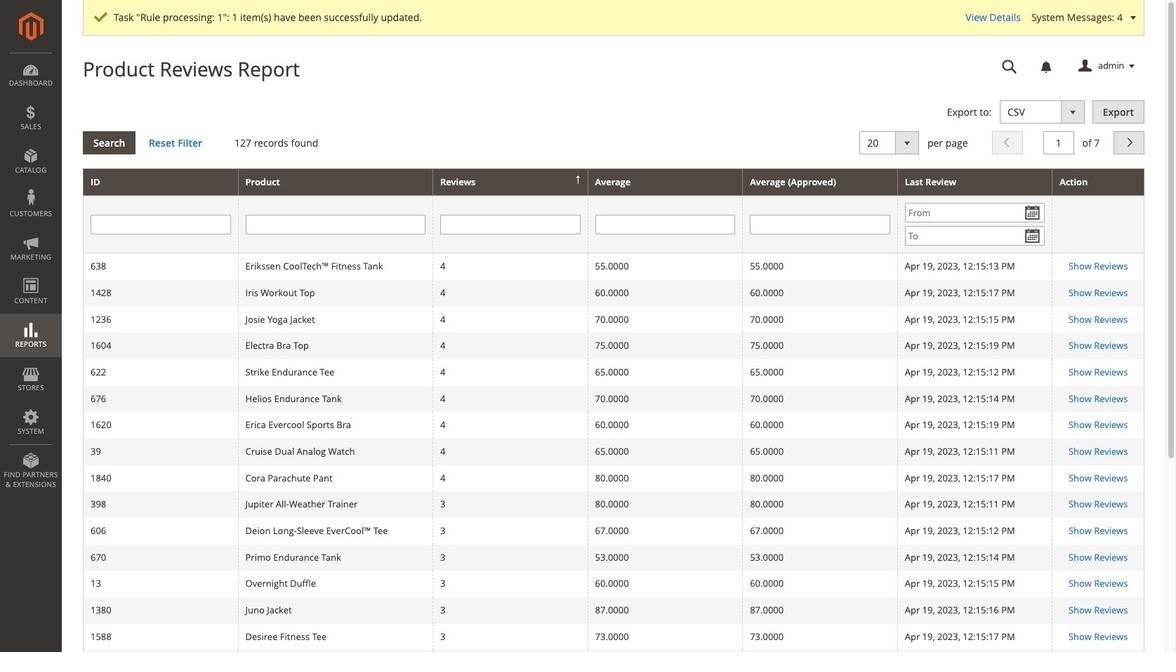 Task type: locate. For each thing, give the bounding box(es) containing it.
None text field
[[1043, 131, 1074, 154], [91, 215, 231, 234], [245, 215, 426, 234], [595, 215, 735, 234], [750, 215, 890, 234], [1043, 131, 1074, 154], [91, 215, 231, 234], [245, 215, 426, 234], [595, 215, 735, 234], [750, 215, 890, 234]]

To text field
[[905, 226, 1045, 246]]

menu bar
[[0, 53, 62, 497]]

None text field
[[992, 54, 1027, 79], [440, 215, 580, 234], [992, 54, 1027, 79], [440, 215, 580, 234]]



Task type: describe. For each thing, give the bounding box(es) containing it.
From text field
[[905, 203, 1045, 223]]

magento admin panel image
[[19, 12, 43, 41]]



Task type: vqa. For each thing, say whether or not it's contained in the screenshot.
text box
yes



